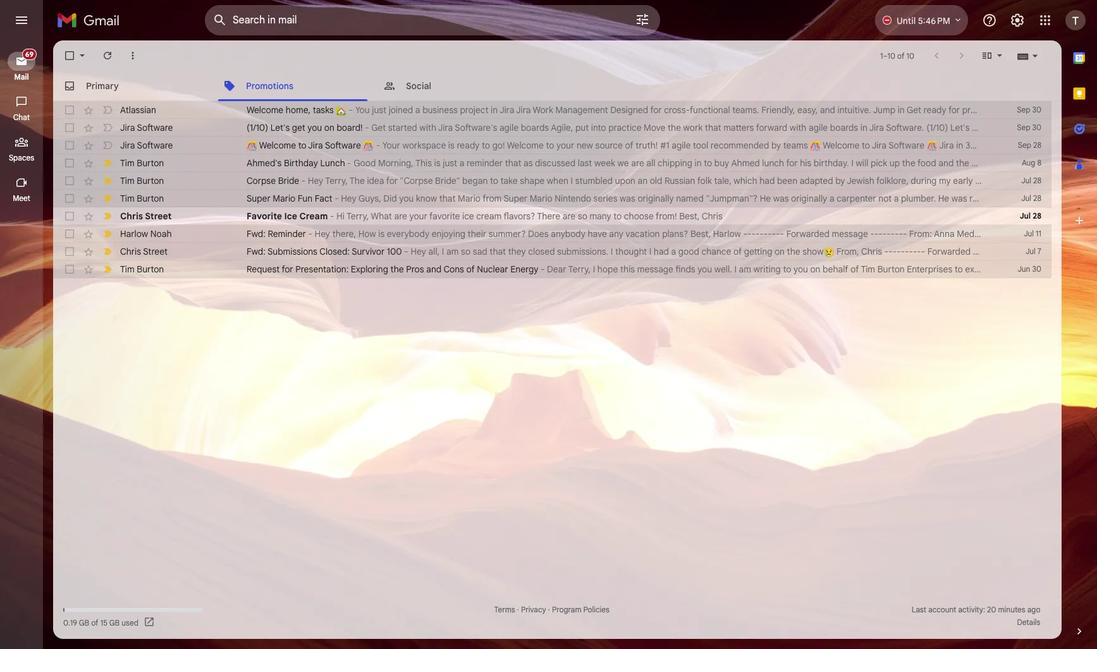 Task type: vqa. For each thing, say whether or not it's contained in the screenshot.
the bottommost arrives
no



Task type: locate. For each thing, give the bounding box(es) containing it.
sep up aug
[[1019, 140, 1032, 150]]

0 horizontal spatial 10
[[888, 51, 896, 60]]

1 horizontal spatial boards
[[831, 122, 859, 133]]

30 for dear terry, i hope this message finds you well. i am writing to you on behalf of tim burton enterprises to extend an invitation for you to del
[[1033, 264, 1042, 274]]

🏡 image
[[336, 106, 347, 116]]

1 horizontal spatial am
[[739, 264, 752, 275]]

1 get from the left
[[292, 122, 305, 133]]

are up everybody
[[394, 211, 407, 222]]

28 down 8
[[1034, 176, 1042, 185]]

2 jira software from the top
[[120, 140, 173, 151]]

tim for ahmed's birthday lunch - good morning, this is just a reminder that as discussed last week we are all chipping in to buy ahmed lunch for his birthday. i will pick up the food and the cake around 11:30 am and we'll 
[[120, 158, 135, 169]]

🎊 image
[[363, 141, 374, 152], [927, 141, 938, 152]]

tab list containing primary
[[53, 71, 1062, 101]]

0 vertical spatial sep 30
[[1018, 105, 1042, 115]]

0 vertical spatial your
[[1068, 104, 1085, 116]]

Search in mail search field
[[205, 5, 661, 35]]

jul for tribute
[[1022, 194, 1032, 203]]

0 vertical spatial from:
[[910, 228, 932, 240]]

2 horizontal spatial your
[[1068, 104, 1085, 116]]

so left sad
[[461, 246, 471, 258]]

to down from, chris ---------- forwarded message --------- from: james
[[955, 264, 963, 275]]

3 row from the top
[[53, 137, 1098, 154]]

welcome down 'promotions'
[[247, 104, 284, 116]]

1 tim burton from the top
[[120, 158, 164, 169]]

row up put
[[53, 101, 1098, 119]]

that right sad
[[490, 246, 506, 258]]

chris street for favorite ice cream
[[120, 211, 172, 222]]

20
[[988, 605, 997, 615]]

spaces heading
[[0, 153, 43, 163]]

nintendo
[[555, 193, 592, 204]]

for up move at the top
[[651, 104, 662, 116]]

writing
[[754, 264, 781, 275]]

agile down easy,
[[809, 122, 828, 133]]

0 horizontal spatial with
[[420, 122, 437, 133]]

super
[[247, 193, 271, 204], [504, 193, 528, 204]]

of inside footer
[[91, 618, 98, 628]]

1 horizontal spatial gb
[[109, 618, 120, 628]]

28
[[1034, 140, 1042, 150], [1034, 176, 1042, 185], [1034, 194, 1042, 203], [1033, 211, 1042, 221]]

mail heading
[[0, 72, 43, 82]]

1 vertical spatial sep
[[1018, 123, 1031, 132]]

1
[[881, 51, 884, 60]]

sep for get started with jira software's agile boards agile, put into practice move the work that matters forward with agile boards in jira software. (1/10) let's get you on board! an agile boar
[[1018, 123, 1031, 132]]

footer
[[53, 604, 1052, 630]]

a left tribute
[[1055, 193, 1060, 204]]

1 vertical spatial street
[[143, 246, 168, 258]]

0 horizontal spatial originally
[[638, 193, 674, 204]]

2 gb from the left
[[109, 618, 120, 628]]

will
[[856, 158, 869, 169]]

forwarded down anna
[[928, 246, 971, 258]]

0.19
[[63, 618, 77, 628]]

burton for corpse bride - hey terry, the idea for "corpse bride" began to take shape when i stumbled upon an old russian folk tale, which had been adapted by jewish folklore, during my early years in hollywood. the
[[137, 175, 164, 187]]

footer inside main content
[[53, 604, 1052, 630]]

chance
[[702, 246, 732, 258]]

1 vertical spatial fwd:
[[247, 246, 266, 258]]

0 vertical spatial as
[[524, 158, 533, 169]]

1 sep 30 from the top
[[1018, 105, 1042, 115]]

Search in mail text field
[[233, 14, 600, 27]]

summer?
[[489, 228, 526, 240]]

an
[[638, 175, 648, 187], [996, 264, 1006, 275]]

None checkbox
[[63, 104, 76, 116], [63, 121, 76, 134], [63, 139, 76, 152], [63, 210, 76, 223], [63, 245, 76, 258], [63, 263, 76, 276], [63, 104, 76, 116], [63, 121, 76, 134], [63, 139, 76, 152], [63, 210, 76, 223], [63, 245, 76, 258], [63, 263, 76, 276]]

2 the from the left
[[1055, 175, 1071, 187]]

1 horizontal spatial an
[[996, 264, 1006, 275]]

1 chris street from the top
[[120, 211, 172, 222]]

boards down intuitive.
[[831, 122, 859, 133]]

3 30 from the top
[[1033, 264, 1042, 274]]

boards down "work"
[[521, 122, 549, 133]]

0 vertical spatial chris street
[[120, 211, 172, 222]]

welcome right go! on the top
[[507, 140, 544, 151]]

row down management
[[53, 119, 1098, 137]]

1 horizontal spatial get
[[972, 122, 986, 133]]

0 horizontal spatial gb
[[79, 618, 89, 628]]

1 horizontal spatial let's
[[951, 122, 970, 133]]

1 let's from the left
[[271, 122, 290, 133]]

harlow up chance
[[713, 228, 741, 240]]

you've
[[1013, 104, 1039, 116]]

message up from,
[[832, 228, 869, 240]]

1 vertical spatial get
[[372, 122, 386, 133]]

2 was from the left
[[774, 193, 789, 204]]

navigation
[[0, 40, 44, 650]]

thought
[[616, 246, 647, 258]]

this
[[416, 158, 432, 169]]

0 horizontal spatial super
[[247, 193, 271, 204]]

0 horizontal spatial let's
[[271, 122, 290, 133]]

1 30 from the top
[[1033, 105, 1042, 115]]

jul for -
[[1024, 229, 1034, 239]]

- you just joined a business project in jira jira work management designed for cross-functional teams. friendly, easy, and intuitive. jump in get ready for productivity you've joined your tea
[[347, 104, 1098, 116]]

2 vertical spatial your
[[410, 211, 428, 222]]

1 horizontal spatial forwarded
[[928, 246, 971, 258]]

had down the fwd: reminder - hey there, how is everybody enjoying their summer? does anybody have any vacation plans? best, harlow ---------- forwarded message --------- from: anna medina <medinaanna1994@gmail.c
[[654, 246, 669, 258]]

chris
[[120, 211, 143, 222], [702, 211, 723, 222], [120, 246, 141, 258], [862, 246, 883, 258]]

old
[[650, 175, 663, 187]]

10 row from the top
[[53, 261, 1098, 278]]

from:
[[910, 228, 932, 240], [1051, 246, 1074, 258]]

sep down "you've"
[[1018, 123, 1031, 132]]

2 · from the left
[[548, 605, 550, 615]]

0 vertical spatial so
[[578, 211, 588, 222]]

1 horizontal spatial the
[[1055, 175, 1071, 187]]

0 vertical spatial jira software
[[120, 122, 173, 133]]

ahmed's birthday lunch - good morning, this is just a reminder that as discussed last week we are all chipping in to buy ahmed lunch for his birthday. i will pick up the food and the cake around 11:30 am and we'll 
[[247, 158, 1098, 169]]

truth!
[[636, 140, 658, 151]]

1 horizontal spatial your
[[557, 140, 575, 151]]

let's down 'welcome home, tasks'
[[271, 122, 290, 133]]

board! down the 🏡 icon
[[337, 122, 363, 133]]

into
[[591, 122, 606, 133]]

getting
[[744, 246, 773, 258]]

recommended
[[711, 140, 770, 151]]

i left 'will'
[[852, 158, 854, 169]]

sep 30 for you just joined a business project in jira jira work management designed for cross-functional teams. friendly, easy, and intuitive. jump in get ready for productivity you've joined your tea
[[1018, 105, 1042, 115]]

i right when
[[571, 175, 573, 187]]

1 🎊 image from the left
[[247, 141, 257, 152]]

row
[[53, 101, 1098, 119], [53, 119, 1098, 137], [53, 137, 1098, 154], [53, 154, 1098, 172], [53, 172, 1071, 190], [53, 190, 1098, 208], [53, 208, 1052, 225], [53, 225, 1098, 243], [53, 243, 1098, 261], [53, 261, 1098, 278]]

chris street up "harlow noah"
[[120, 211, 172, 222]]

5 row from the top
[[53, 172, 1071, 190]]

0 horizontal spatial (1/10)
[[247, 122, 268, 133]]

finds
[[676, 264, 696, 275]]

street down noah
[[143, 246, 168, 258]]

jul 28 down '11:30' on the top
[[1022, 176, 1042, 185]]

0 horizontal spatial 🎊 image
[[247, 141, 257, 152]]

from: right 7
[[1051, 246, 1074, 258]]

1 vertical spatial as
[[1043, 193, 1053, 204]]

69 link
[[8, 49, 37, 71]]

of down from,
[[851, 264, 859, 275]]

sep for you just joined a business project in jira jira work management designed for cross-functional teams. friendly, easy, and intuitive. jump in get ready for productivity you've joined your tea
[[1018, 105, 1031, 115]]

1 horizontal spatial 🎊 image
[[927, 141, 938, 152]]

🎊 image up food
[[927, 141, 938, 152]]

began
[[463, 175, 488, 187]]

last
[[912, 605, 927, 615]]

the
[[668, 122, 681, 133], [903, 158, 916, 169], [957, 158, 970, 169], [787, 246, 801, 258], [391, 264, 404, 275]]

with up teams
[[790, 122, 807, 133]]

0 vertical spatial just
[[372, 104, 387, 116]]

2 horizontal spatial was
[[952, 193, 968, 204]]

🎊 image
[[247, 141, 257, 152], [811, 141, 821, 152]]

invitation
[[1008, 264, 1044, 275]]

1 horizontal spatial originally
[[792, 193, 828, 204]]

hey up the hi in the top of the page
[[341, 193, 357, 204]]

i right well.
[[735, 264, 737, 275]]

0 vertical spatial had
[[760, 175, 775, 187]]

1 vertical spatial had
[[654, 246, 669, 258]]

1 vertical spatial is
[[434, 158, 441, 169]]

1 with from the left
[[420, 122, 437, 133]]

2 chris street from the top
[[120, 246, 168, 258]]

jun
[[1018, 264, 1031, 274]]

are up the anybody on the right
[[563, 211, 576, 222]]

1 gb from the left
[[79, 618, 89, 628]]

main menu image
[[14, 13, 29, 28]]

jul 28 up jul 11
[[1020, 211, 1042, 221]]

fun
[[298, 193, 313, 204]]

by left 'more'
[[1016, 140, 1025, 151]]

0 horizontal spatial forwarded
[[787, 228, 830, 240]]

0 horizontal spatial get
[[292, 122, 305, 133]]

so
[[578, 211, 588, 222], [461, 246, 471, 258]]

0 vertical spatial jul 28
[[1022, 176, 1042, 185]]

week
[[595, 158, 616, 169]]

your down agile,
[[557, 140, 575, 151]]

jul down aug
[[1022, 176, 1032, 185]]

message
[[832, 228, 869, 240], [974, 246, 1010, 258], [638, 264, 674, 275]]

promotions tab
[[213, 71, 373, 101]]

had
[[760, 175, 775, 187], [654, 246, 669, 258]]

ready up software.
[[924, 104, 947, 116]]

row containing atlassian
[[53, 101, 1098, 119]]

terms
[[494, 605, 515, 615]]

0 horizontal spatial your
[[410, 211, 428, 222]]

fwd: down favorite
[[247, 228, 266, 240]]

1 horizontal spatial by
[[836, 175, 846, 187]]

forward
[[756, 122, 788, 133]]

upon
[[615, 175, 636, 187]]

0 vertical spatial message
[[832, 228, 869, 240]]

1 horizontal spatial harlow
[[713, 228, 741, 240]]

so left many
[[578, 211, 588, 222]]

burton for ahmed's birthday lunch - good morning, this is just a reminder that as discussed last week we are all chipping in to buy ahmed lunch for his birthday. i will pick up the food and the cake around 11:30 am and we'll 
[[137, 158, 164, 169]]

30 right jun
[[1033, 264, 1042, 274]]

noah
[[150, 228, 172, 240]]

1 fwd: from the top
[[247, 228, 266, 240]]

tim
[[120, 158, 135, 169], [120, 175, 135, 187], [120, 193, 135, 204], [120, 264, 135, 275], [861, 264, 876, 275]]

stumbled
[[576, 175, 613, 187]]

welcome home, tasks
[[247, 104, 336, 116]]

was down the upon
[[620, 193, 636, 204]]

0 horizontal spatial ·
[[517, 605, 519, 615]]

with up workspace at top left
[[420, 122, 437, 133]]

harlow noah
[[120, 228, 172, 240]]

1 horizontal spatial 10
[[907, 51, 915, 60]]

· right privacy link
[[548, 605, 550, 615]]

0 vertical spatial 30
[[1033, 105, 1042, 115]]

8 row from the top
[[53, 225, 1098, 243]]

an left old
[[638, 175, 648, 187]]

1 vertical spatial jira software
[[120, 140, 173, 151]]

0 horizontal spatial welcome to jira software
[[257, 140, 363, 151]]

energy
[[511, 264, 539, 275]]

0 horizontal spatial so
[[461, 246, 471, 258]]

with
[[420, 122, 437, 133], [790, 122, 807, 133]]

1 jira software from the top
[[120, 122, 173, 133]]

30 up 'more'
[[1033, 105, 1042, 115]]

meet
[[13, 194, 30, 203]]

am up cons on the left of the page
[[447, 246, 459, 258]]

terry, down submissions.
[[569, 264, 591, 275]]

does
[[528, 228, 549, 240]]

productivity
[[963, 104, 1011, 116]]

1 horizontal spatial just
[[443, 158, 457, 169]]

jump
[[874, 104, 896, 116]]

welcome up birthday. on the right top of page
[[823, 140, 860, 151]]

mario down hollywood.
[[1018, 193, 1041, 204]]

source
[[596, 140, 623, 151]]

chris street
[[120, 211, 172, 222], [120, 246, 168, 258]]

1 vertical spatial best,
[[691, 228, 711, 240]]

in right jump
[[898, 104, 905, 116]]

jul 28 down hollywood.
[[1022, 194, 1042, 203]]

1 horizontal spatial was
[[774, 193, 789, 204]]

· right terms "link"
[[517, 605, 519, 615]]

🎊 image up ahmed's
[[247, 141, 257, 152]]

are left all
[[632, 158, 645, 169]]

tim for corpse bride - hey terry, the idea for "corpse bride" began to take shape when i stumbled upon an old russian folk tale, which had been adapted by jewish folklore, during my early years in hollywood. the
[[120, 175, 135, 187]]

footer containing terms
[[53, 604, 1052, 630]]

get up 30s
[[972, 122, 986, 133]]

1 horizontal spatial had
[[760, 175, 775, 187]]

the down am
[[1055, 175, 1071, 187]]

advanced search options image
[[630, 7, 655, 32]]

promotions
[[246, 80, 294, 91]]

1 vertical spatial just
[[443, 158, 457, 169]]

None checkbox
[[63, 49, 76, 62], [63, 157, 76, 170], [63, 175, 76, 187], [63, 192, 76, 205], [63, 228, 76, 240], [63, 49, 76, 62], [63, 157, 76, 170], [63, 175, 76, 187], [63, 192, 76, 205], [63, 228, 76, 240]]

0 vertical spatial is
[[448, 140, 455, 151]]

dear
[[547, 264, 567, 275]]

0 vertical spatial sep
[[1018, 105, 1031, 115]]

spaces
[[9, 153, 34, 163]]

(1/10) up ahmed's
[[247, 122, 268, 133]]

1 vertical spatial jul 28
[[1022, 194, 1042, 203]]

0 horizontal spatial get
[[372, 122, 386, 133]]

around
[[993, 158, 1022, 169]]

(1/10) right software.
[[927, 122, 949, 133]]

sep for your workspace is ready to go! welcome to your new source of truth! #1 agile tool recommended by teams
[[1019, 140, 1032, 150]]

1 horizontal spatial get
[[907, 104, 922, 116]]

lunch
[[320, 158, 345, 169]]

0 horizontal spatial boards
[[521, 122, 549, 133]]

2 tim burton from the top
[[120, 175, 164, 187]]

good
[[354, 158, 376, 169]]

1 vertical spatial message
[[974, 246, 1010, 258]]

0 horizontal spatial ready
[[457, 140, 480, 151]]

1 vertical spatial so
[[461, 246, 471, 258]]

he
[[760, 193, 771, 204], [939, 193, 950, 204]]

tab list
[[1062, 40, 1098, 604], [53, 71, 1062, 101]]

originally down old
[[638, 193, 674, 204]]

on down tasks
[[324, 122, 335, 133]]

2 with from the left
[[790, 122, 807, 133]]

0 horizontal spatial joined
[[389, 104, 413, 116]]

0 horizontal spatial as
[[524, 158, 533, 169]]

super mario fun fact - hey guys, did you know that mario from super mario nintendo series was originally named "jumpman"? he was originally a carpenter not a plumber. he was renamed to mario as a tribute to
[[247, 193, 1098, 204]]

cream
[[477, 211, 502, 222]]

on right getting
[[775, 246, 785, 258]]

agile
[[500, 122, 519, 133], [809, 122, 828, 133], [1058, 122, 1077, 133], [672, 140, 691, 151]]

get up your
[[372, 122, 386, 133]]

1 horizontal spatial 🎊 image
[[811, 141, 821, 152]]

0 vertical spatial am
[[447, 246, 459, 258]]

fwd: up request
[[247, 246, 266, 258]]

get down home,
[[292, 122, 305, 133]]

new
[[577, 140, 593, 151]]

navigation containing mail
[[0, 40, 44, 650]]

row down when
[[53, 190, 1098, 208]]

2 fwd: from the top
[[247, 246, 266, 258]]

2 30 from the top
[[1033, 123, 1042, 132]]

chipping
[[658, 158, 693, 169]]

and right am
[[1061, 158, 1076, 169]]

management
[[556, 104, 608, 116]]

1 horizontal spatial ·
[[548, 605, 550, 615]]

years
[[976, 175, 998, 187]]

business
[[423, 104, 458, 116]]

0 vertical spatial street
[[145, 211, 172, 222]]

1 · from the left
[[517, 605, 519, 615]]

3 tim burton from the top
[[120, 193, 164, 204]]

jul for the
[[1022, 176, 1032, 185]]

1 board! from the left
[[337, 122, 363, 133]]

shape
[[520, 175, 545, 187]]

0 horizontal spatial the
[[350, 175, 365, 187]]

row down discussed
[[53, 172, 1071, 190]]

we
[[618, 158, 629, 169]]

mario down bride
[[273, 193, 296, 204]]

sep 30
[[1018, 105, 1042, 115], [1018, 123, 1042, 132]]

0 horizontal spatial board!
[[337, 122, 363, 133]]

1 horizontal spatial he
[[939, 193, 950, 204]]

main content
[[53, 40, 1098, 640]]

board! up sep 28
[[1017, 122, 1043, 133]]

row down the anybody on the right
[[53, 243, 1098, 261]]

boar
[[1080, 122, 1098, 133]]

1 (1/10) from the left
[[247, 122, 268, 133]]

the
[[350, 175, 365, 187], [1055, 175, 1071, 187]]

1 vertical spatial 30
[[1033, 123, 1042, 132]]

2 vertical spatial is
[[378, 228, 385, 240]]

15
[[100, 618, 108, 628]]

software
[[137, 122, 173, 133], [137, 140, 173, 151], [325, 140, 361, 151], [889, 140, 925, 151]]

that down bride"
[[440, 193, 456, 204]]

from: left anna
[[910, 228, 932, 240]]

social tab
[[373, 71, 533, 101]]

1 the from the left
[[350, 175, 365, 187]]

that up take
[[505, 158, 522, 169]]

idea
[[367, 175, 384, 187]]

1 vertical spatial from:
[[1051, 246, 1074, 258]]

boards
[[521, 122, 549, 133], [831, 122, 859, 133]]

put
[[576, 122, 589, 133]]

terry, down lunch
[[325, 175, 348, 187]]

0 horizontal spatial was
[[620, 193, 636, 204]]

ready
[[924, 104, 947, 116], [457, 140, 480, 151]]

2 sep 30 from the top
[[1018, 123, 1042, 132]]

i down the vacation
[[650, 246, 652, 258]]

search in mail image
[[209, 9, 232, 32]]

they
[[508, 246, 526, 258]]

you up the trusted
[[988, 122, 1003, 133]]

did
[[384, 193, 397, 204]]

1 joined from the left
[[389, 104, 413, 116]]

hi
[[337, 211, 345, 222]]

to
[[298, 140, 307, 151], [482, 140, 490, 151], [546, 140, 555, 151], [862, 140, 871, 151], [704, 158, 713, 169], [490, 175, 498, 187], [1008, 193, 1016, 204], [1091, 193, 1098, 204], [614, 211, 622, 222], [784, 264, 792, 275], [955, 264, 963, 275], [1077, 264, 1085, 275]]

tim for super mario fun fact - hey guys, did you know that mario from super mario nintendo series was originally named "jumpman"? he was originally a carpenter not a plumber. he was renamed to mario as a tribute to
[[120, 193, 135, 204]]

0 vertical spatial forwarded
[[787, 228, 830, 240]]

have
[[588, 228, 607, 240]]

1 horizontal spatial ready
[[924, 104, 947, 116]]

the up early
[[957, 158, 970, 169]]

0 vertical spatial fwd:
[[247, 228, 266, 240]]

2 🎊 image from the left
[[927, 141, 938, 152]]

submissions
[[268, 246, 318, 258]]

1 harlow from the left
[[120, 228, 148, 240]]

2 boards from the left
[[831, 122, 859, 133]]

0 horizontal spatial is
[[378, 228, 385, 240]]

row containing harlow noah
[[53, 225, 1098, 243]]

1 he from the left
[[760, 193, 771, 204]]

1 row from the top
[[53, 101, 1098, 119]]

chris street for fwd: submissions closed: survivor 100
[[120, 246, 168, 258]]

- hey all, i am so sad that they closed submissions. i thought i had a good chance of getting on the show
[[402, 246, 824, 258]]

4 tim burton from the top
[[120, 264, 164, 275]]

fwd:
[[247, 228, 266, 240], [247, 246, 266, 258]]

friendly,
[[762, 104, 796, 116]]



Task type: describe. For each thing, give the bounding box(es) containing it.
software.
[[887, 122, 925, 133]]

privacy
[[521, 605, 546, 615]]

tim for request for presentation: exploring the pros and cons of nuclear energy - dear terry, i hope this message finds you well. i am writing to you on behalf of tim burton enterprises to extend an invitation for you to del
[[120, 264, 135, 275]]

to right many
[[614, 211, 622, 222]]

of right the 1
[[898, 51, 905, 60]]

i right all,
[[442, 246, 444, 258]]

2 harlow from the left
[[713, 228, 741, 240]]

take
[[501, 175, 518, 187]]

1 vertical spatial your
[[557, 140, 575, 151]]

jira software for get started with jira software's agile boards agile, put into practice move the work that matters forward with agile boards in jira software. (1/10) let's get you on board! an agile boar
[[120, 122, 173, 133]]

3 was from the left
[[952, 193, 968, 204]]

meet heading
[[0, 194, 43, 204]]

for left the his
[[787, 158, 798, 169]]

i left hope at the top right of page
[[593, 264, 596, 275]]

4 mario from the left
[[1018, 193, 1041, 204]]

4 row from the top
[[53, 154, 1098, 172]]

2 vertical spatial jul 28
[[1020, 211, 1042, 221]]

30s
[[966, 140, 981, 151]]

reminder
[[268, 228, 306, 240]]

0 horizontal spatial an
[[638, 175, 648, 187]]

agile up go! on the top
[[500, 122, 519, 133]]

1 vertical spatial ready
[[457, 140, 480, 151]]

guys,
[[359, 193, 381, 204]]

in right years
[[1000, 175, 1007, 187]]

russian
[[665, 175, 696, 187]]

fwd: for fwd: submissions closed: survivor 100
[[247, 246, 266, 258]]

from
[[483, 193, 502, 204]]

sep 30 for get started with jira software's agile boards agile, put into practice move the work that matters forward with agile boards in jira software. (1/10) let's get you on board! an agile boar
[[1018, 123, 1042, 132]]

hey up fact on the top
[[308, 175, 324, 187]]

on up 'jira in 30s trusted by more than 10000'
[[1005, 122, 1015, 133]]

anna
[[934, 228, 955, 240]]

street for favorite ice cream
[[145, 211, 172, 222]]

reminder
[[467, 158, 503, 169]]

to left go! on the top
[[482, 140, 490, 151]]

the down 'cross-'
[[668, 122, 681, 133]]

0 horizontal spatial by
[[772, 140, 782, 151]]

i up hope at the top right of page
[[611, 246, 613, 258]]

to up 'birthday'
[[298, 140, 307, 151]]

not
[[879, 193, 892, 204]]

started
[[388, 122, 417, 133]]

show
[[803, 246, 824, 258]]

0 horizontal spatial message
[[638, 264, 674, 275]]

medina
[[957, 228, 987, 240]]

0 vertical spatial get
[[907, 104, 922, 116]]

to up discussed
[[546, 140, 555, 151]]

jul 28 for in
[[1022, 176, 1042, 185]]

69
[[25, 50, 34, 59]]

0 vertical spatial ready
[[924, 104, 947, 116]]

there,
[[333, 228, 356, 240]]

a left good
[[672, 246, 677, 258]]

for left productivity
[[949, 104, 961, 116]]

2 (1/10) from the left
[[927, 122, 949, 133]]

cons
[[444, 264, 464, 275]]

2 board! from the left
[[1017, 122, 1043, 133]]

chris up "harlow noah"
[[120, 211, 143, 222]]

to right 'renamed' on the top right
[[1008, 193, 1016, 204]]

1 10 from the left
[[888, 51, 896, 60]]

1 super from the left
[[247, 193, 271, 204]]

from, chris ---------- forwarded message --------- from: james
[[835, 246, 1098, 258]]

tribute
[[1062, 193, 1089, 204]]

jira software for your workspace is ready to go! welcome to your new source of truth! #1 agile tool recommended by teams
[[120, 140, 173, 151]]

chris down "jumpman"?
[[702, 211, 723, 222]]

2 🎊 image from the left
[[811, 141, 821, 152]]

1 🎊 image from the left
[[363, 141, 374, 152]]

corpse bride - hey terry, the idea for "corpse bride" began to take shape when i stumbled upon an old russian folk tale, which had been adapted by jewish folklore, during my early years in hollywood. the
[[247, 175, 1071, 187]]

ahmed's
[[247, 158, 282, 169]]

agile right #1
[[672, 140, 691, 151]]

fact
[[315, 193, 333, 204]]

2 horizontal spatial message
[[974, 246, 1010, 258]]

del
[[1087, 264, 1098, 275]]

you right did in the top of the page
[[399, 193, 414, 204]]

tim burton for ahmed's birthday lunch
[[120, 158, 164, 169]]

1 vertical spatial am
[[739, 264, 752, 275]]

burton for super mario fun fact - hey guys, did you know that mario from super mario nintendo series was originally named "jumpman"? he was originally a carpenter not a plumber. he was renamed to mario as a tribute to
[[137, 193, 164, 204]]

follow link to manage storage image
[[144, 617, 156, 630]]

refresh image
[[101, 49, 114, 62]]

pick
[[871, 158, 888, 169]]

2 super from the left
[[504, 193, 528, 204]]

terms · privacy · program policies
[[494, 605, 610, 615]]

2 horizontal spatial is
[[448, 140, 455, 151]]

closed:
[[320, 246, 350, 258]]

0 horizontal spatial from:
[[910, 228, 932, 240]]

28 for favorite ice cream - hi terry, what are your favorite ice cream flavors? there are so many to choose from! best, chris
[[1033, 211, 1042, 221]]

atlassian
[[120, 104, 156, 116]]

1 horizontal spatial so
[[578, 211, 588, 222]]

to left "del"
[[1077, 264, 1085, 275]]

jul up jul 11
[[1020, 211, 1031, 221]]

1 horizontal spatial are
[[563, 211, 576, 222]]

you left "del"
[[1060, 264, 1075, 275]]

1 vertical spatial terry,
[[347, 211, 369, 222]]

tim burton for corpse bride
[[120, 175, 164, 187]]

know
[[416, 193, 437, 204]]

28 up 8
[[1034, 140, 1042, 150]]

1 boards from the left
[[521, 122, 549, 133]]

workspace
[[403, 140, 446, 151]]

aug 8
[[1022, 158, 1042, 168]]

am
[[1046, 158, 1059, 169]]

details link
[[1018, 618, 1041, 628]]

2 let's from the left
[[951, 122, 970, 133]]

of right cons on the left of the page
[[467, 264, 475, 275]]

chat
[[13, 113, 30, 122]]

your
[[383, 140, 400, 151]]

ice
[[463, 211, 474, 222]]

8
[[1038, 158, 1042, 168]]

1 vertical spatial forwarded
[[928, 246, 971, 258]]

28 for corpse bride - hey terry, the idea for "corpse bride" began to take shape when i stumbled upon an old russian folk tale, which had been adapted by jewish folklore, during my early years in hollywood. the
[[1034, 176, 1042, 185]]

2 welcome to jira software from the left
[[821, 140, 927, 151]]

birthday
[[284, 158, 318, 169]]

you down tasks
[[308, 122, 322, 133]]

tale,
[[715, 175, 732, 187]]

0.19 gb of 15 gb used
[[63, 618, 139, 628]]

1 horizontal spatial as
[[1043, 193, 1053, 204]]

named
[[676, 193, 704, 204]]

you left well.
[[698, 264, 713, 275]]

last account activity: 20 minutes ago details
[[912, 605, 1041, 628]]

and down all,
[[427, 264, 442, 275]]

jul left 7
[[1026, 247, 1036, 256]]

that down "functional"
[[705, 122, 722, 133]]

a right the not
[[894, 193, 899, 204]]

select input tool image
[[1032, 51, 1040, 60]]

😢 image
[[824, 247, 835, 258]]

30 for get started with jira software's agile boards agile, put into practice move the work that matters forward with agile boards in jira software. (1/10) let's get you on board! an agile boar
[[1033, 123, 1042, 132]]

more image
[[127, 49, 139, 62]]

0 vertical spatial terry,
[[325, 175, 348, 187]]

in left 30s
[[957, 140, 964, 151]]

burton for request for presentation: exploring the pros and cons of nuclear energy - dear terry, i hope this message finds you well. i am writing to you on behalf of tim burton enterprises to extend an invitation for you to del
[[137, 264, 164, 275]]

a up began
[[460, 158, 465, 169]]

primary tab
[[53, 71, 212, 101]]

0 horizontal spatial had
[[654, 246, 669, 258]]

street for fwd: submissions closed: survivor 100
[[143, 246, 168, 258]]

plans?
[[663, 228, 689, 240]]

more
[[1028, 140, 1048, 151]]

cross-
[[664, 104, 690, 116]]

adapted
[[800, 175, 834, 187]]

what
[[371, 211, 392, 222]]

jira in 30s trusted by more than 10000
[[938, 140, 1098, 151]]

good
[[679, 246, 700, 258]]

chris down "harlow noah"
[[120, 246, 141, 258]]

intuitive.
[[838, 104, 872, 116]]

enjoying
[[432, 228, 466, 240]]

move
[[644, 122, 666, 133]]

main content containing primary
[[53, 40, 1098, 640]]

to right tribute
[[1091, 193, 1098, 204]]

tim burton for super mario fun fact
[[120, 193, 164, 204]]

gmail image
[[57, 8, 126, 33]]

2 he from the left
[[939, 193, 950, 204]]

work
[[684, 122, 703, 133]]

100
[[387, 246, 402, 258]]

1 mario from the left
[[273, 193, 296, 204]]

james
[[1075, 246, 1098, 258]]

6 row from the top
[[53, 190, 1098, 208]]

1 horizontal spatial message
[[832, 228, 869, 240]]

tea
[[1088, 104, 1098, 116]]

in down intuitive.
[[861, 122, 868, 133]]

to left take
[[490, 175, 498, 187]]

morning,
[[378, 158, 414, 169]]

3 mario from the left
[[530, 193, 553, 204]]

2 horizontal spatial by
[[1016, 140, 1025, 151]]

welcome up ahmed's
[[259, 140, 296, 151]]

in down 'tool'
[[695, 158, 702, 169]]

in right project
[[491, 104, 498, 116]]

project
[[460, 104, 489, 116]]

for right jun 30 on the right top
[[1046, 264, 1058, 275]]

0 horizontal spatial am
[[447, 246, 459, 258]]

2 horizontal spatial are
[[632, 158, 645, 169]]

trusted
[[983, 140, 1013, 151]]

my
[[939, 175, 951, 187]]

a left business
[[416, 104, 420, 116]]

<medinaanna1994@gmail.c
[[989, 228, 1098, 240]]

2 10 from the left
[[907, 51, 915, 60]]

you down show
[[794, 264, 809, 275]]

buy
[[715, 158, 730, 169]]

of left the 'truth!'
[[625, 140, 634, 151]]

how
[[359, 228, 376, 240]]

2 vertical spatial terry,
[[569, 264, 591, 275]]

renamed
[[970, 193, 1006, 204]]

privacy link
[[521, 605, 546, 615]]

2 joined from the left
[[1041, 104, 1065, 116]]

1 originally from the left
[[638, 193, 674, 204]]

the left show
[[787, 246, 801, 258]]

aug
[[1022, 158, 1036, 168]]

1 was from the left
[[620, 193, 636, 204]]

bride"
[[435, 175, 460, 187]]

7
[[1038, 247, 1042, 256]]

the right up on the top of the page
[[903, 158, 916, 169]]

9 row from the top
[[53, 243, 1098, 261]]

tasks
[[313, 104, 334, 116]]

request
[[247, 264, 280, 275]]

survivor
[[352, 246, 385, 258]]

jul 11
[[1024, 229, 1042, 239]]

for right idea
[[386, 175, 398, 187]]

chat heading
[[0, 113, 43, 123]]

ahmed
[[732, 158, 760, 169]]

well.
[[715, 264, 733, 275]]

hope
[[598, 264, 618, 275]]

fwd: for fwd: reminder - hey there, how is everybody enjoying their summer? does anybody have any vacation plans? best, harlow ---------- forwarded message --------- from: anna medina <medinaanna1994@gmail.c
[[247, 228, 266, 240]]

1 welcome to jira software from the left
[[257, 140, 363, 151]]

series
[[594, 193, 618, 204]]

chris right from,
[[862, 246, 883, 258]]

1 horizontal spatial from:
[[1051, 246, 1074, 258]]

hey up fwd: submissions closed: survivor 100
[[315, 228, 330, 240]]

an
[[1045, 122, 1056, 133]]

toggle split pane mode image
[[981, 49, 994, 62]]

you
[[355, 104, 370, 116]]

2 mario from the left
[[458, 193, 481, 204]]

and up the my
[[939, 158, 954, 169]]

2 originally from the left
[[792, 193, 828, 204]]

agile right an
[[1058, 122, 1077, 133]]

this
[[621, 264, 635, 275]]

2 get from the left
[[972, 122, 986, 133]]

28 for super mario fun fact - hey guys, did you know that mario from super mario nintendo series was originally named "jumpman"? he was originally a carpenter not a plumber. he was renamed to mario as a tribute to
[[1034, 194, 1042, 203]]

"corpse
[[400, 175, 433, 187]]

0 vertical spatial best,
[[680, 211, 700, 222]]

and right easy,
[[821, 104, 836, 116]]

go!
[[493, 140, 505, 151]]

1 horizontal spatial is
[[434, 158, 441, 169]]

of left getting
[[734, 246, 742, 258]]

1 vertical spatial an
[[996, 264, 1006, 275]]

many
[[590, 211, 612, 222]]

to right writing
[[784, 264, 792, 275]]

hey left all,
[[411, 246, 426, 258]]

choose
[[624, 211, 654, 222]]

the left pros
[[391, 264, 404, 275]]

30 for you just joined a business project in jira jira work management designed for cross-functional teams. friendly, easy, and intuitive. jump in get ready for productivity you've joined your tea
[[1033, 105, 1042, 115]]

7 row from the top
[[53, 208, 1052, 225]]

support image
[[983, 13, 998, 28]]

for down submissions
[[282, 264, 293, 275]]

tim burton for request for presentation: exploring the pros and cons of nuclear energy
[[120, 264, 164, 275]]

to left buy
[[704, 158, 713, 169]]

2 row from the top
[[53, 119, 1098, 137]]

jul 28 for as
[[1022, 194, 1042, 203]]

on down show
[[811, 264, 821, 275]]

any
[[610, 228, 624, 240]]

0 horizontal spatial are
[[394, 211, 407, 222]]

a down adapted
[[830, 193, 835, 204]]

settings image
[[1010, 13, 1026, 28]]

pros
[[406, 264, 424, 275]]

to up 'will'
[[862, 140, 871, 151]]

0 horizontal spatial just
[[372, 104, 387, 116]]



